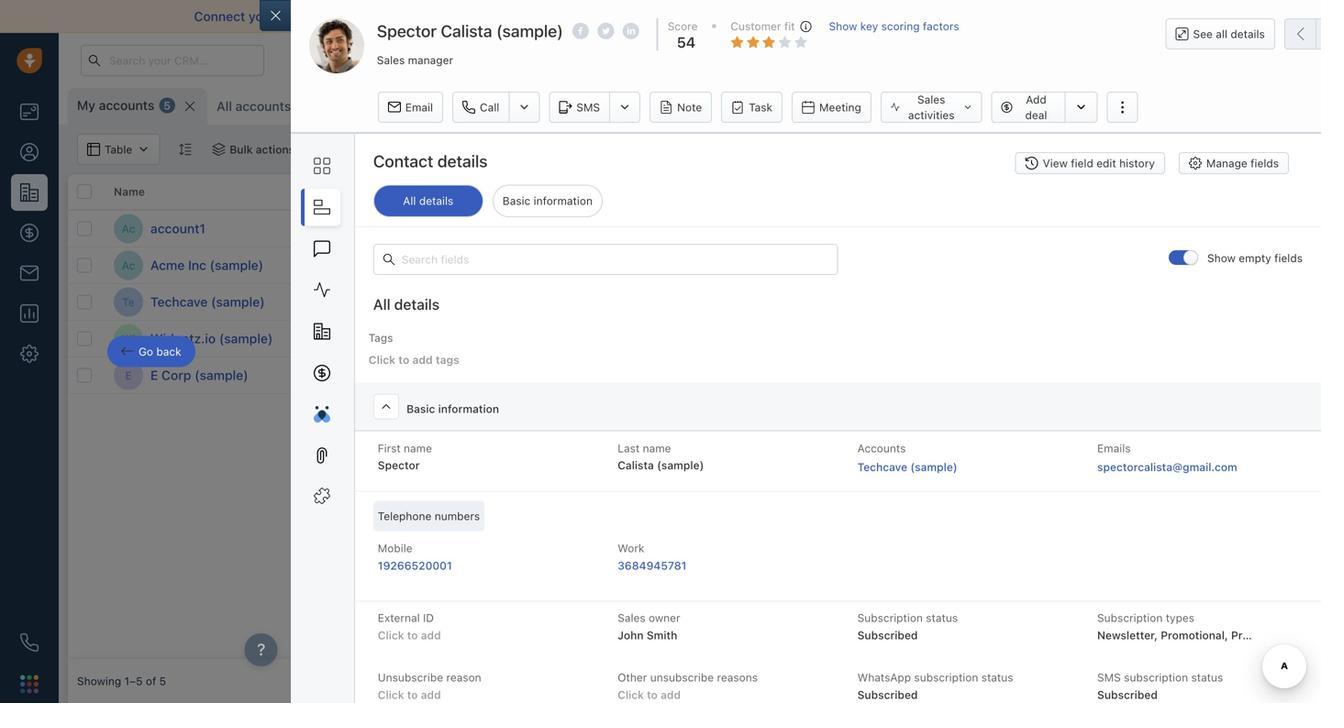 Task type: describe. For each thing, give the bounding box(es) containing it.
table
[[1002, 97, 1029, 110]]

spectorcalista@gmail.com
[[1098, 461, 1238, 474]]

2 0 from the top
[[641, 367, 650, 384]]

factors
[[923, 20, 960, 33]]

container_wx8msf4aqz5i3rn1 image inside customize table button
[[926, 97, 938, 110]]

name for calista
[[643, 442, 671, 455]]

score 54
[[668, 20, 698, 51]]

press space to select this row. row containing account1
[[68, 211, 343, 248]]

1 vertical spatial all
[[403, 195, 416, 208]]

note
[[677, 101, 702, 114]]

all inside button
[[1216, 28, 1228, 40]]

name for spector
[[404, 442, 432, 455]]

territory
[[331, 99, 381, 114]]

import accounts button
[[1050, 88, 1171, 119]]

sales
[[855, 9, 887, 24]]

first name spector
[[378, 442, 432, 472]]

call button
[[452, 92, 509, 123]]

import accounts
[[1075, 97, 1162, 110]]

54
[[677, 34, 696, 51]]

0 vertical spatial spector
[[377, 21, 437, 41]]

conversations.
[[672, 9, 761, 24]]

bulk
[[230, 143, 253, 156]]

sales for sales activities
[[918, 93, 946, 106]]

call link
[[452, 92, 509, 123]]

import inside button
[[1075, 97, 1110, 110]]

whatsapp subscription status subscribed
[[858, 672, 1014, 702]]

smith inside the "sales owner john smith"
[[647, 629, 678, 642]]

accounts down sales manager
[[384, 99, 440, 114]]

status for sms
[[1192, 672, 1224, 685]]

sms for sms subscription status subscribed
[[1098, 672, 1121, 685]]

customize table
[[943, 97, 1029, 110]]

don't
[[964, 9, 995, 24]]

0 vertical spatial import
[[764, 9, 805, 24]]

you
[[938, 9, 960, 24]]

1 0 from the top
[[641, 220, 650, 237]]

sales owner john smith
[[618, 612, 681, 642]]

0 vertical spatial all details
[[403, 195, 454, 208]]

s image
[[353, 288, 383, 317]]

5 inside 'my accounts 5'
[[164, 99, 171, 112]]

techcave inside the press space to select this row. row
[[150, 295, 208, 310]]

emails
[[1098, 442, 1131, 455]]

19266343001 link
[[1178, 256, 1251, 275]]

edit
[[1097, 157, 1117, 170]]

task
[[749, 101, 773, 114]]

0 vertical spatial basic
[[503, 195, 531, 208]]

2 $ 0 from the top
[[628, 367, 650, 384]]

add inside external id click to add
[[421, 629, 441, 642]]

add down view field edit history
[[1093, 222, 1112, 235]]

status for whatsapp
[[982, 672, 1014, 685]]

deal
[[1025, 109, 1047, 122]]

sales activities
[[908, 93, 955, 122]]

actions
[[256, 143, 295, 156]]

accounts for my
[[99, 98, 154, 113]]

account1
[[150, 221, 206, 236]]

widgetz.io (sample)
[[150, 331, 273, 346]]

connect
[[194, 9, 245, 24]]

1 your from the left
[[249, 9, 276, 24]]

go back button
[[107, 336, 195, 368]]

$ for j icon
[[628, 367, 637, 384]]

container_wx8msf4aqz5i3rn1 image
[[212, 143, 225, 156]]

3 more... button
[[452, 94, 535, 119]]

click inside 'tags click to add tags'
[[369, 354, 396, 367]]

other unsubscribe reasons click to add
[[618, 672, 758, 702]]

enable
[[504, 9, 545, 24]]

1 vertical spatial all details
[[373, 296, 440, 313]]

details up 'tags click to add tags'
[[394, 296, 440, 313]]

other
[[618, 672, 647, 685]]

twitter circled image
[[598, 21, 614, 41]]

1 vertical spatial tags
[[436, 354, 459, 367]]

show key scoring factors
[[829, 20, 960, 33]]

click inside external id click to add
[[378, 629, 404, 642]]

calista inside "last name calista (sample)"
[[618, 459, 654, 472]]

techcave inside accounts techcave (sample)
[[858, 461, 908, 474]]

facebook circled image
[[573, 21, 589, 41]]

improve
[[345, 9, 394, 24]]

my for my accounts 5
[[77, 98, 95, 113]]

dialog containing spector calista (sample)
[[107, 0, 1321, 704]]

0 vertical spatial calista
[[441, 21, 492, 41]]

related
[[352, 185, 393, 198]]

details inside button
[[1231, 28, 1265, 40]]

contact details
[[373, 151, 488, 171]]

2 horizontal spatial + click to add
[[1178, 221, 1250, 233]]

key
[[861, 20, 878, 33]]

grid containing $ 0
[[68, 173, 1321, 660]]

view field edit history
[[1043, 157, 1155, 170]]

contacts
[[396, 185, 444, 198]]

numbers
[[435, 510, 480, 523]]

see all details
[[1193, 28, 1265, 40]]

+ down website
[[490, 222, 497, 235]]

1 horizontal spatial of
[[621, 9, 633, 24]]

manage fields button
[[1179, 152, 1289, 174]]

bulk actions
[[230, 143, 295, 156]]

accounts for import
[[1113, 97, 1162, 110]]

have
[[999, 9, 1027, 24]]

reason
[[446, 672, 481, 685]]

subscription for subscription types
[[1098, 612, 1163, 625]]

2 your from the left
[[825, 9, 852, 24]]

owner
[[649, 612, 681, 625]]

task button
[[721, 92, 783, 123]]

tags click to add tags
[[369, 332, 459, 367]]

click inside other unsubscribe reasons click to add
[[618, 689, 644, 702]]

click down view
[[1051, 222, 1076, 235]]

work
[[618, 542, 645, 555]]

1 horizontal spatial techcave (sample) link
[[858, 461, 958, 474]]

subscription for subscription status subscribed
[[858, 612, 923, 625]]

subscription types
[[1098, 612, 1195, 625]]

unsubscribe reason click to add
[[378, 672, 481, 702]]

0 horizontal spatial + click to add
[[490, 222, 562, 235]]

1 vertical spatial container_wx8msf4aqz5i3rn1 image
[[770, 223, 783, 235]]

smith inside the press space to select this row. row
[[816, 259, 846, 272]]

0 vertical spatial smith
[[816, 222, 846, 235]]

website
[[490, 185, 534, 198]]

acme inc (sample)
[[150, 258, 264, 273]]

meeting
[[819, 101, 862, 114]]

accounts for all
[[235, 99, 291, 114]]

j image
[[353, 361, 383, 390]]

+ up 19266343001
[[1178, 221, 1185, 233]]

view field edit history button
[[1016, 152, 1165, 174]]

Search fields text field
[[373, 244, 838, 275]]

john inside the press space to select this row. row
[[787, 259, 813, 272]]

scoring
[[881, 20, 920, 33]]

manage
[[1207, 157, 1248, 170]]

add inside unsubscribe reason click to add
[[421, 689, 441, 702]]

whatsapp
[[858, 672, 911, 685]]

19266343001
[[1178, 257, 1251, 270]]

1
[[339, 143, 344, 156]]

customer
[[731, 20, 781, 33]]

19266520001
[[378, 560, 452, 572]]

details up contacts
[[438, 151, 488, 171]]

show empty fields
[[1208, 252, 1303, 265]]

l image
[[353, 251, 383, 280]]

fit
[[784, 20, 795, 33]]

work 3684945781
[[618, 542, 687, 572]]

showing
[[77, 675, 121, 688]]

sync
[[589, 9, 617, 24]]

$ 100
[[628, 257, 666, 274]]

customer fit
[[731, 20, 795, 33]]

1 horizontal spatial basic information
[[503, 195, 593, 208]]

acme inc (sample) link
[[150, 256, 264, 275]]

1 horizontal spatial information
[[534, 195, 593, 208]]

row group containing $ 0
[[343, 211, 1321, 395]]

add up show empty fields
[[1230, 221, 1250, 233]]

mailbox
[[279, 9, 326, 24]]

show for show empty fields
[[1208, 252, 1236, 265]]

to up 19266343001
[[1217, 221, 1227, 233]]

e for e
[[125, 369, 132, 382]]

1–5
[[124, 675, 143, 688]]

row group containing account1
[[68, 211, 343, 395]]

19266520001 link
[[378, 560, 452, 572]]

1 john smith from the top
[[787, 222, 846, 235]]

scratch.
[[1110, 9, 1159, 24]]

(sample) inside "last name calista (sample)"
[[657, 459, 704, 472]]

status inside subscription status subscribed
[[926, 612, 958, 625]]

2 - from the left
[[358, 222, 363, 235]]

contact
[[373, 151, 433, 171]]



Task type: vqa. For each thing, say whether or not it's contained in the screenshot.


Task type: locate. For each thing, give the bounding box(es) containing it.
add inside other unsubscribe reasons click to add
[[661, 689, 681, 702]]

to right mailbox
[[329, 9, 342, 24]]

--
[[352, 222, 363, 235]]

1 vertical spatial 5
[[159, 675, 166, 688]]

all
[[217, 99, 232, 114], [403, 195, 416, 208], [373, 296, 391, 313]]

add inside 'tags click to add tags'
[[412, 354, 433, 367]]

add
[[1230, 221, 1250, 233], [542, 222, 562, 235], [1093, 222, 1112, 235], [412, 354, 433, 367], [421, 629, 441, 642], [421, 689, 441, 702], [661, 689, 681, 702]]

add inside row group
[[913, 223, 934, 235]]

john
[[787, 222, 813, 235], [787, 259, 813, 272], [618, 629, 644, 642]]

john inside the "sales owner john smith"
[[618, 629, 644, 642]]

last name calista (sample)
[[618, 442, 704, 472]]

to down field
[[1079, 222, 1090, 235]]

show left key
[[829, 20, 857, 33]]

techcave down accounts at the right bottom of page
[[858, 461, 908, 474]]

0 horizontal spatial sales
[[377, 54, 405, 67]]

0 vertical spatial all
[[808, 9, 822, 24]]

name row
[[68, 174, 343, 211]]

techcave up widgetz.io
[[150, 295, 208, 310]]

basic information up search fields text box
[[503, 195, 593, 208]]

back
[[156, 345, 181, 358]]

your left mailbox
[[249, 9, 276, 24]]

2 horizontal spatial all
[[403, 195, 416, 208]]

to inside unsubscribe reason click to add
[[407, 689, 418, 702]]

1 vertical spatial basic information
[[407, 403, 499, 416]]

name right last
[[643, 442, 671, 455]]

2 subscription from the left
[[1124, 672, 1188, 685]]

1 vertical spatial show
[[1208, 252, 1236, 265]]

ac for account1
[[122, 222, 135, 235]]

spector inside first name spector
[[378, 459, 420, 472]]

your
[[249, 9, 276, 24], [825, 9, 852, 24]]

1 vertical spatial sms
[[1098, 672, 1121, 685]]

1 vertical spatial fields
[[1275, 252, 1303, 265]]

subscribed inside subscription status subscribed
[[858, 629, 918, 642]]

1 vertical spatial information
[[438, 403, 499, 416]]

my accounts link
[[77, 96, 154, 115]]

all right 'see'
[[1216, 28, 1228, 40]]

1 vertical spatial of
[[146, 675, 156, 688]]

subscribed for whatsapp
[[858, 689, 918, 702]]

phone element
[[11, 625, 48, 662]]

1 vertical spatial $ 0
[[628, 367, 650, 384]]

1 horizontal spatial techcave
[[858, 461, 908, 474]]

all details down contact details
[[403, 195, 454, 208]]

subscription left types
[[1098, 612, 1163, 625]]

1 vertical spatial $
[[628, 257, 637, 274]]

techcave
[[150, 295, 208, 310], [858, 461, 908, 474]]

0 horizontal spatial show
[[829, 20, 857, 33]]

0 vertical spatial john smith
[[787, 222, 846, 235]]

1 vertical spatial calista
[[618, 459, 654, 472]]

1 horizontal spatial all
[[373, 296, 391, 313]]

0
[[641, 220, 650, 237], [641, 367, 650, 384]]

1 ac from the top
[[122, 222, 135, 235]]

cell
[[1307, 211, 1321, 247], [894, 248, 1031, 284], [1307, 248, 1321, 284], [481, 284, 618, 320], [618, 284, 756, 320], [756, 284, 894, 320], [894, 284, 1031, 320], [1031, 284, 1169, 320], [1169, 284, 1307, 320], [1307, 284, 1321, 320], [481, 321, 618, 357], [618, 321, 756, 357], [756, 321, 894, 357], [894, 321, 1031, 357], [1031, 321, 1169, 357], [1169, 321, 1307, 357], [1307, 321, 1321, 357], [1307, 358, 1321, 394]]

widgetz.io (sample) link
[[150, 330, 273, 348]]

showing 1–5 of 5
[[77, 675, 166, 688]]

subscription inside sms subscription status subscribed
[[1124, 672, 1188, 685]]

spector down first
[[378, 459, 420, 472]]

telephone numbers
[[378, 510, 480, 523]]

data
[[890, 9, 917, 24]]

(sample) inside "link"
[[210, 258, 264, 273]]

1 horizontal spatial basic
[[503, 195, 531, 208]]

tags down s image
[[369, 332, 393, 345]]

subscription status subscribed
[[858, 612, 958, 642]]

0 horizontal spatial subscription
[[914, 672, 979, 685]]

0 horizontal spatial information
[[438, 403, 499, 416]]

start
[[1046, 9, 1075, 24]]

2 vertical spatial all
[[373, 296, 391, 313]]

add inside add deal
[[1026, 93, 1047, 106]]

1 horizontal spatial status
[[982, 672, 1014, 685]]

1 vertical spatial add
[[913, 223, 934, 235]]

details down contact details
[[419, 195, 454, 208]]

subscribed for sms
[[1098, 689, 1158, 702]]

ac up te
[[122, 259, 135, 272]]

mobile 19266520001
[[378, 542, 452, 572]]

1 vertical spatial 0
[[641, 367, 650, 384]]

1 vertical spatial techcave
[[858, 461, 908, 474]]

subscription
[[858, 612, 923, 625], [1098, 612, 1163, 625]]

all right related
[[403, 195, 416, 208]]

row group
[[68, 211, 343, 395], [343, 211, 1321, 395]]

information right website
[[534, 195, 593, 208]]

1 vertical spatial sales
[[918, 93, 946, 106]]

5 right 1–5 at the left of the page
[[159, 675, 166, 688]]

te
[[122, 296, 135, 309]]

reasons
[[717, 672, 758, 685]]

subscription inside subscription status subscribed
[[858, 612, 923, 625]]

1 vertical spatial john smith
[[787, 259, 846, 272]]

j image
[[353, 324, 383, 354]]

tags right j icon
[[436, 354, 459, 367]]

1 vertical spatial all
[[1216, 28, 1228, 40]]

sms right 'o'
[[577, 101, 600, 114]]

⌘ o
[[544, 100, 566, 113]]

1 horizontal spatial container_wx8msf4aqz5i3rn1 image
[[926, 97, 938, 110]]

your left key
[[825, 9, 852, 24]]

+ click to add down field
[[1041, 222, 1112, 235]]

add up search fields text box
[[542, 222, 562, 235]]

+ down view
[[1041, 222, 1048, 235]]

sms inside sms subscription status subscribed
[[1098, 672, 1121, 685]]

all details up 'tags click to add tags'
[[373, 296, 440, 313]]

(sample)
[[496, 21, 563, 41], [210, 258, 264, 273], [211, 295, 265, 310], [219, 331, 273, 346], [195, 368, 248, 383], [657, 459, 704, 472], [911, 461, 958, 474]]

0 horizontal spatial import
[[764, 9, 805, 24]]

add down id
[[421, 629, 441, 642]]

to inside other unsubscribe reasons click to add
[[647, 689, 658, 702]]

external id click to add
[[378, 612, 441, 642]]

sales activities button
[[881, 92, 992, 123], [881, 92, 982, 123]]

subscription up whatsapp
[[858, 612, 923, 625]]

1 $ from the top
[[628, 220, 637, 237]]

(sample) inside accounts techcave (sample)
[[911, 461, 958, 474]]

sms down the subscription types
[[1098, 672, 1121, 685]]

basic information
[[503, 195, 593, 208], [407, 403, 499, 416]]

calista
[[441, 21, 492, 41], [618, 459, 654, 472]]

0 vertical spatial techcave
[[150, 295, 208, 310]]

0 horizontal spatial your
[[249, 9, 276, 24]]

close image
[[1294, 12, 1303, 21]]

0 vertical spatial container_wx8msf4aqz5i3rn1 image
[[926, 97, 938, 110]]

$ up last
[[628, 367, 637, 384]]

accounts down search your crm... text field
[[99, 98, 154, 113]]

to down 'unsubscribe'
[[407, 689, 418, 702]]

press space to select this row. row containing widgetz.io (sample)
[[68, 321, 343, 358]]

ac for acme inc (sample)
[[122, 259, 135, 272]]

accounts up the history
[[1113, 97, 1162, 110]]

3
[[477, 100, 484, 113]]

smith
[[816, 222, 846, 235], [816, 259, 846, 272], [647, 629, 678, 642]]

to inside 'tags click to add tags'
[[399, 354, 410, 367]]

fields right manage
[[1251, 157, 1279, 170]]

add down unsubscribe
[[661, 689, 681, 702]]

details right 'see'
[[1231, 28, 1265, 40]]

filter
[[347, 143, 372, 156]]

1 horizontal spatial e
[[150, 368, 158, 383]]

1 filter applied
[[339, 143, 414, 156]]

Search your CRM... text field
[[81, 45, 264, 76]]

add right j icon
[[412, 354, 433, 367]]

wi
[[122, 333, 135, 345]]

sms for sms
[[577, 101, 600, 114]]

email button
[[378, 92, 443, 123]]

$ for the l icon
[[628, 257, 637, 274]]

2 subscription from the left
[[1098, 612, 1163, 625]]

press space to select this row. row
[[68, 211, 343, 248], [343, 211, 1321, 248], [68, 248, 343, 284], [343, 248, 1321, 284], [68, 284, 343, 321], [343, 284, 1321, 321], [68, 321, 343, 358], [343, 321, 1321, 358], [68, 358, 343, 395], [343, 358, 1321, 395]]

show left empty
[[1208, 252, 1236, 265]]

mobile
[[378, 542, 413, 555]]

accounts up bulk actions on the left of page
[[235, 99, 291, 114]]

spector up sales manager
[[377, 21, 437, 41]]

1 horizontal spatial add
[[1026, 93, 1047, 106]]

task
[[937, 223, 959, 235]]

0 horizontal spatial basic information
[[407, 403, 499, 416]]

1 horizontal spatial + click to add
[[1041, 222, 1112, 235]]

1 vertical spatial smith
[[816, 259, 846, 272]]

1 vertical spatial basic
[[407, 403, 435, 416]]

$ up $ 100
[[628, 220, 637, 237]]

related contacts
[[352, 185, 444, 198]]

status inside whatsapp subscription status subscribed
[[982, 672, 1014, 685]]

all up j image
[[373, 296, 391, 313]]

e down go back button
[[125, 369, 132, 382]]

0 vertical spatial sales
[[377, 54, 405, 67]]

container_wx8msf4aqz5i3rn1 image
[[926, 97, 938, 110], [770, 223, 783, 235]]

types
[[1166, 612, 1195, 625]]

john smith
[[787, 222, 846, 235], [787, 259, 846, 272]]

1 horizontal spatial sms
[[1098, 672, 1121, 685]]

1 name from the left
[[404, 442, 432, 455]]

show for show key scoring factors
[[829, 20, 857, 33]]

of right sync
[[621, 9, 633, 24]]

1 horizontal spatial calista
[[618, 459, 654, 472]]

techcave (sample) link down accounts at the right bottom of page
[[858, 461, 958, 474]]

connect your mailbox link
[[194, 9, 329, 24]]

widgetz.io
[[150, 331, 216, 346]]

e for e corp (sample)
[[150, 368, 158, 383]]

0 horizontal spatial calista
[[441, 21, 492, 41]]

import
[[764, 9, 805, 24], [1075, 97, 1110, 110]]

manage fields
[[1207, 157, 1279, 170]]

0 up $ 100
[[641, 220, 650, 237]]

accounts techcave (sample)
[[858, 442, 958, 474]]

100
[[641, 257, 666, 274]]

import all your sales data link
[[764, 9, 920, 24]]

$ 0 up last
[[628, 367, 650, 384]]

sales inside the "sales owner john smith"
[[618, 612, 646, 625]]

2 horizontal spatial sales
[[918, 93, 946, 106]]

subscribed inside whatsapp subscription status subscribed
[[858, 689, 918, 702]]

status
[[926, 612, 958, 625], [982, 672, 1014, 685], [1192, 672, 1224, 685]]

click down other
[[618, 689, 644, 702]]

john smith inside the press space to select this row. row
[[787, 259, 846, 272]]

e left the corp
[[150, 368, 158, 383]]

0 horizontal spatial e
[[125, 369, 132, 382]]

1 horizontal spatial my
[[309, 99, 328, 114]]

information down 'tags click to add tags'
[[438, 403, 499, 416]]

1 vertical spatial import
[[1075, 97, 1110, 110]]

acme
[[150, 258, 185, 273]]

1 horizontal spatial all
[[1216, 28, 1228, 40]]

accounts
[[1113, 97, 1162, 110], [99, 98, 154, 113], [235, 99, 291, 114], [384, 99, 440, 114]]

1 subscription from the left
[[914, 672, 979, 685]]

accounts inside button
[[1113, 97, 1162, 110]]

sales for sales manager
[[377, 54, 405, 67]]

subscribed
[[858, 629, 918, 642], [858, 689, 918, 702], [1098, 689, 1158, 702]]

5 down search your crm... text field
[[164, 99, 171, 112]]

0 vertical spatial tags
[[369, 332, 393, 345]]

click down external
[[378, 629, 404, 642]]

way
[[562, 9, 586, 24]]

0 horizontal spatial add
[[913, 223, 934, 235]]

0 vertical spatial john
[[787, 222, 813, 235]]

0 horizontal spatial basic
[[407, 403, 435, 416]]

basic information up first name spector
[[407, 403, 499, 416]]

press space to select this row. row containing $ 100
[[343, 248, 1321, 284]]

ac down the name
[[122, 222, 135, 235]]

all right fit at top
[[808, 9, 822, 24]]

0 vertical spatial information
[[534, 195, 593, 208]]

status inside sms subscription status subscribed
[[1192, 672, 1224, 685]]

2 $ from the top
[[628, 257, 637, 274]]

subscribed up whatsapp
[[858, 629, 918, 642]]

my territory accounts
[[309, 99, 440, 114]]

0 horizontal spatial all
[[217, 99, 232, 114]]

of right 1–5 at the left of the page
[[146, 675, 156, 688]]

0 horizontal spatial my
[[77, 98, 95, 113]]

3 more...
[[477, 100, 525, 113]]

to down other
[[647, 689, 658, 702]]

1 vertical spatial techcave (sample) link
[[858, 461, 958, 474]]

1 horizontal spatial subscription
[[1124, 672, 1188, 685]]

0 vertical spatial $
[[628, 220, 637, 237]]

to right j icon
[[399, 354, 410, 367]]

2 ac from the top
[[122, 259, 135, 272]]

subscribed down whatsapp
[[858, 689, 918, 702]]

note button
[[650, 92, 712, 123]]

1 horizontal spatial name
[[643, 442, 671, 455]]

+ left task at top right
[[903, 223, 910, 235]]

sms subscription status subscribed
[[1098, 672, 1224, 702]]

add deal button
[[992, 92, 1065, 123]]

1 horizontal spatial subscription
[[1098, 612, 1163, 625]]

0 horizontal spatial of
[[146, 675, 156, 688]]

email
[[636, 9, 669, 24]]

import right conversations. at the top
[[764, 9, 805, 24]]

1 $ 0 from the top
[[628, 220, 650, 237]]

click inside unsubscribe reason click to add
[[378, 689, 404, 702]]

unsubscribe
[[650, 672, 714, 685]]

0 horizontal spatial container_wx8msf4aqz5i3rn1 image
[[770, 223, 783, 235]]

3684945781 link
[[618, 560, 687, 572]]

to down website
[[529, 222, 539, 235]]

import right add deal
[[1075, 97, 1110, 110]]

click down website
[[500, 222, 526, 235]]

spector
[[377, 21, 437, 41], [378, 459, 420, 472]]

2 vertical spatial smith
[[647, 629, 678, 642]]

0 vertical spatial sms
[[577, 101, 600, 114]]

subscription for sms
[[1124, 672, 1188, 685]]

sales up "activities"
[[918, 93, 946, 106]]

my
[[77, 98, 95, 113], [309, 99, 328, 114]]

phone image
[[20, 634, 39, 652]]

techcave (sample) link up widgetz.io (sample)
[[150, 293, 265, 312]]

1 - from the left
[[352, 222, 358, 235]]

1 row group from the left
[[68, 211, 343, 395]]

1 horizontal spatial tags
[[436, 354, 459, 367]]

dialog
[[107, 0, 1321, 704]]

sales left owner
[[618, 612, 646, 625]]

1 horizontal spatial sales
[[618, 612, 646, 625]]

0 vertical spatial techcave (sample) link
[[150, 293, 265, 312]]

sales left manager
[[377, 54, 405, 67]]

0 horizontal spatial techcave (sample) link
[[150, 293, 265, 312]]

press space to select this row. row containing e corp (sample)
[[68, 358, 343, 395]]

techcave (sample)
[[150, 295, 265, 310]]

information
[[534, 195, 593, 208], [438, 403, 499, 416]]

0 horizontal spatial name
[[404, 442, 432, 455]]

$ 0 up $ 100
[[628, 220, 650, 237]]

0 vertical spatial $ 0
[[628, 220, 650, 237]]

subscribed down the subscription types
[[1098, 689, 1158, 702]]

1 horizontal spatial import
[[1075, 97, 1110, 110]]

to inside external id click to add
[[407, 629, 418, 642]]

2-
[[548, 9, 562, 24]]

+ click to add down website
[[490, 222, 562, 235]]

all up container_wx8msf4aqz5i3rn1 image
[[217, 99, 232, 114]]

1 subscription from the left
[[858, 612, 923, 625]]

freshworks switcher image
[[20, 676, 39, 694]]

1 horizontal spatial show
[[1208, 252, 1236, 265]]

0 vertical spatial fields
[[1251, 157, 1279, 170]]

linkedin circled image
[[623, 21, 639, 41]]

$ left the 100
[[628, 257, 637, 274]]

0 horizontal spatial tags
[[369, 332, 393, 345]]

click down j image
[[369, 354, 396, 367]]

2 vertical spatial $
[[628, 367, 637, 384]]

add down 'unsubscribe'
[[421, 689, 441, 702]]

2 john smith from the top
[[787, 259, 846, 272]]

name right first
[[404, 442, 432, 455]]

subscription inside whatsapp subscription status subscribed
[[914, 672, 979, 685]]

name
[[114, 185, 145, 198]]

0 vertical spatial show
[[829, 20, 857, 33]]

add left task at top right
[[913, 223, 934, 235]]

0 vertical spatial of
[[621, 9, 633, 24]]

my for my territory accounts
[[309, 99, 328, 114]]

sales inside sales activities
[[918, 93, 946, 106]]

add
[[1026, 93, 1047, 106], [913, 223, 934, 235]]

calista down last
[[618, 459, 654, 472]]

sales manager
[[377, 54, 453, 67]]

subscription down the subscription types
[[1124, 672, 1188, 685]]

0 vertical spatial add
[[1026, 93, 1047, 106]]

0 horizontal spatial all
[[808, 9, 822, 24]]

to left start
[[1031, 9, 1043, 24]]

add up deal
[[1026, 93, 1047, 106]]

3684945781
[[618, 560, 687, 572]]

so
[[920, 9, 935, 24]]

2 name from the left
[[643, 442, 671, 455]]

+ click to add up 19266343001
[[1178, 221, 1250, 233]]

0 vertical spatial 0
[[641, 220, 650, 237]]

0 vertical spatial basic information
[[503, 195, 593, 208]]

sms inside button
[[577, 101, 600, 114]]

2 vertical spatial john
[[618, 629, 644, 642]]

o
[[557, 100, 566, 113]]

call
[[480, 101, 499, 114]]

grid
[[68, 173, 1321, 660]]

0 horizontal spatial subscription
[[858, 612, 923, 625]]

+
[[1178, 221, 1185, 233], [490, 222, 497, 235], [1041, 222, 1048, 235], [903, 223, 910, 235]]

click up 19266343001
[[1188, 221, 1214, 233]]

connect your mailbox to improve deliverability and enable 2-way sync of email conversations. import all your sales data so you don't have to start from scratch.
[[194, 9, 1159, 24]]

to down external
[[407, 629, 418, 642]]

subscribed inside sms subscription status subscribed
[[1098, 689, 1158, 702]]

subscription for whatsapp
[[914, 672, 979, 685]]

1 vertical spatial john
[[787, 259, 813, 272]]

press space to select this row. row containing techcave (sample)
[[68, 284, 343, 321]]

subscription right whatsapp
[[914, 672, 979, 685]]

go back
[[139, 345, 181, 358]]

fields inside button
[[1251, 157, 1279, 170]]

2 row group from the left
[[343, 211, 1321, 395]]

fields
[[1251, 157, 1279, 170], [1275, 252, 1303, 265]]

0 vertical spatial 5
[[164, 99, 171, 112]]

0 up "last name calista (sample)"
[[641, 367, 650, 384]]

click down 'unsubscribe'
[[378, 689, 404, 702]]

calista up manager
[[441, 21, 492, 41]]

name inside "last name calista (sample)"
[[643, 442, 671, 455]]

3 $ from the top
[[628, 367, 637, 384]]

email
[[405, 101, 433, 114]]

inc
[[188, 258, 206, 273]]

name inside first name spector
[[404, 442, 432, 455]]

0 horizontal spatial techcave
[[150, 295, 208, 310]]

$ 0
[[628, 220, 650, 237], [628, 367, 650, 384]]

fields right empty
[[1275, 252, 1303, 265]]

press space to select this row. row containing acme inc (sample)
[[68, 248, 343, 284]]



